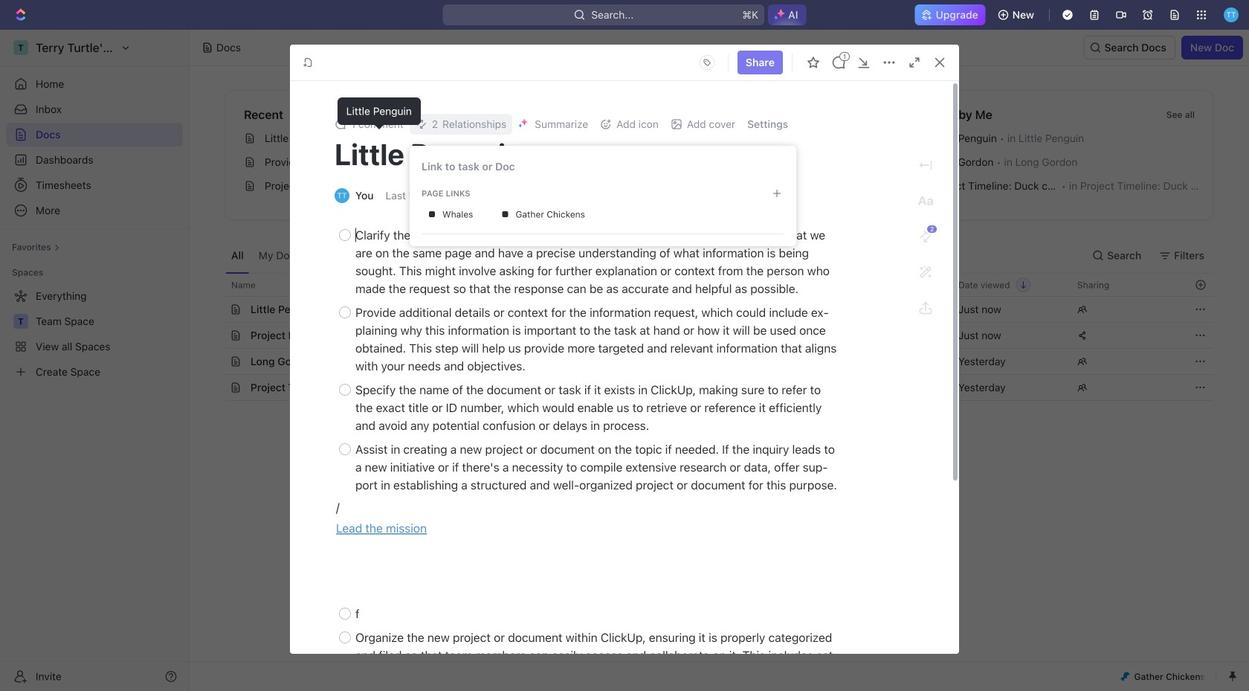 Task type: vqa. For each thing, say whether or not it's contained in the screenshot.
Storage
no



Task type: describe. For each thing, give the bounding box(es) containing it.
drumstick bite image
[[1121, 672, 1130, 681]]

2 row from the top
[[209, 296, 1214, 323]]

sidebar navigation
[[0, 30, 190, 691]]

3 row from the top
[[209, 322, 1214, 349]]

4 row from the top
[[209, 348, 1214, 375]]

1 row from the top
[[209, 273, 1214, 297]]



Task type: locate. For each thing, give the bounding box(es) containing it.
tab list
[[225, 238, 594, 273]]

column header
[[209, 273, 225, 297]]

tree inside the sidebar 'navigation'
[[6, 284, 183, 384]]

table
[[209, 273, 1214, 401]]

tree
[[6, 284, 183, 384]]

5 row from the top
[[209, 374, 1214, 401]]

row
[[209, 273, 1214, 297], [209, 296, 1214, 323], [209, 322, 1214, 349], [209, 348, 1214, 375], [209, 374, 1214, 401]]

cell
[[209, 297, 225, 322], [831, 297, 950, 322], [209, 323, 225, 348], [831, 323, 950, 348], [209, 349, 225, 374], [831, 349, 950, 374], [209, 375, 225, 400]]



